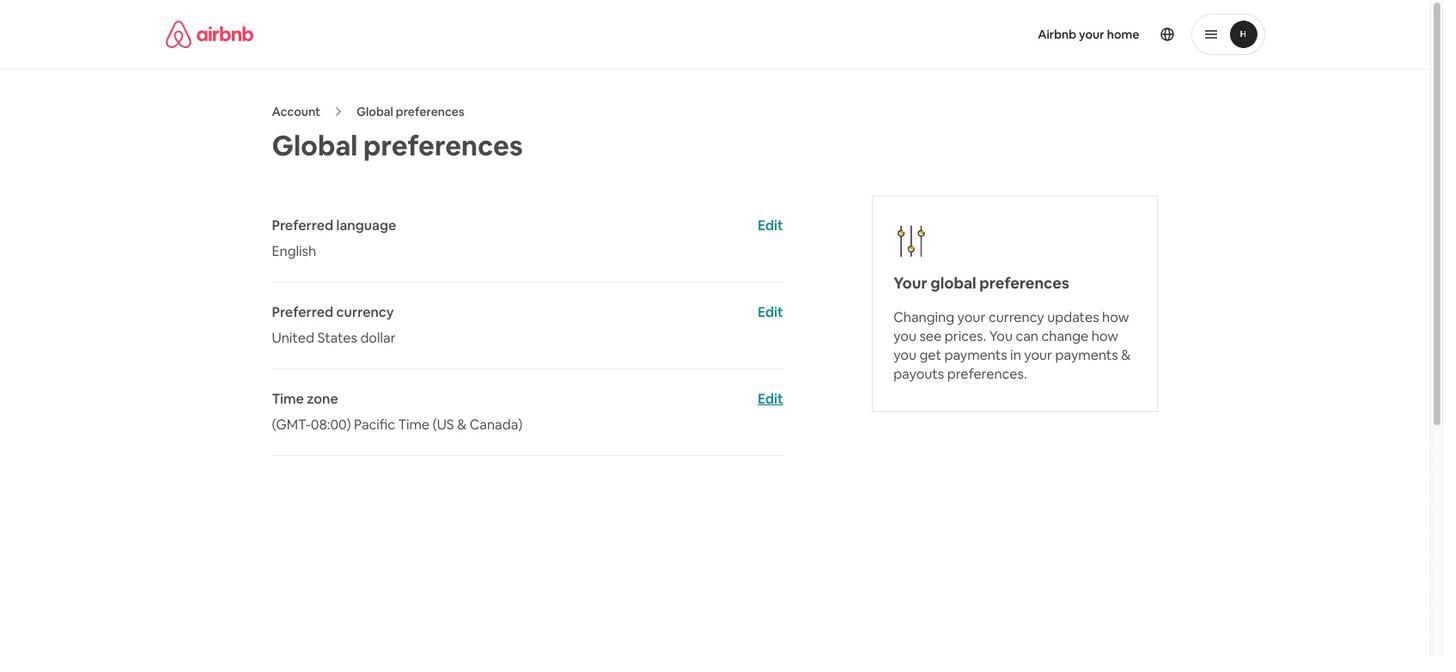 Task type: locate. For each thing, give the bounding box(es) containing it.
currency up dollar
[[336, 303, 394, 321]]

pacific
[[354, 416, 395, 434]]

0 vertical spatial your
[[1079, 27, 1105, 42]]

preferred up united
[[272, 303, 334, 321]]

0 vertical spatial you
[[894, 327, 917, 345]]

how right updates
[[1102, 308, 1129, 327]]

2 you from the top
[[894, 346, 917, 364]]

currency
[[336, 303, 394, 321], [989, 308, 1045, 327]]

account
[[272, 104, 320, 119]]

3 edit button from the top
[[758, 390, 783, 409]]

currency inside changing your currency updates how you see prices. you can change how you get payments in your payments & payouts preferences.
[[989, 308, 1045, 327]]

how down updates
[[1092, 327, 1119, 345]]

2 horizontal spatial your
[[1079, 27, 1105, 42]]

payments down change
[[1056, 346, 1119, 364]]

1 edit button from the top
[[758, 217, 783, 235]]

edit button
[[758, 217, 783, 235], [758, 303, 783, 322], [758, 390, 783, 409]]

0 vertical spatial how
[[1102, 308, 1129, 327]]

0 vertical spatial edit
[[758, 217, 783, 235]]

1 vertical spatial you
[[894, 346, 917, 364]]

time
[[272, 390, 304, 408], [398, 416, 430, 434]]

1 horizontal spatial &
[[1122, 346, 1131, 364]]

1 horizontal spatial payments
[[1056, 346, 1119, 364]]

2 vertical spatial edit button
[[758, 390, 783, 409]]

preferences.
[[948, 365, 1027, 383]]

(gmt-
[[272, 416, 311, 434]]

1 vertical spatial global
[[272, 128, 358, 163]]

preferred inside preferred language english
[[272, 217, 334, 235]]

0 vertical spatial global
[[357, 104, 393, 119]]

1 vertical spatial time
[[398, 416, 430, 434]]

2 payments from the left
[[1056, 346, 1119, 364]]

preferences
[[396, 104, 465, 119], [364, 128, 523, 163], [980, 273, 1070, 293]]

global preferences
[[357, 104, 465, 119], [272, 128, 523, 163]]

& inside the time zone (gmt-08:00) pacific time (us & canada)
[[457, 416, 467, 434]]

1 vertical spatial preferred
[[272, 303, 334, 321]]

0 vertical spatial preferences
[[396, 104, 465, 119]]

home
[[1107, 27, 1140, 42]]

preferred inside preferred currency united states dollar
[[272, 303, 334, 321]]

how
[[1102, 308, 1129, 327], [1092, 327, 1119, 345]]

payments
[[945, 346, 1008, 364], [1056, 346, 1119, 364]]

1 vertical spatial edit button
[[758, 303, 783, 322]]

payouts
[[894, 365, 945, 383]]

1 vertical spatial &
[[457, 416, 467, 434]]

2 edit from the top
[[758, 303, 783, 321]]

0 vertical spatial time
[[272, 390, 304, 408]]

(us
[[433, 416, 454, 434]]

&
[[1122, 346, 1131, 364], [457, 416, 467, 434]]

0 horizontal spatial your
[[958, 308, 986, 327]]

you up payouts at the bottom right of page
[[894, 346, 917, 364]]

2 preferred from the top
[[272, 303, 334, 321]]

global right the "account"
[[357, 104, 393, 119]]

you left see
[[894, 327, 917, 345]]

you
[[894, 327, 917, 345], [894, 346, 917, 364]]

your inside airbnb your home link
[[1079, 27, 1105, 42]]

currency up can
[[989, 308, 1045, 327]]

currency inside preferred currency united states dollar
[[336, 303, 394, 321]]

1 you from the top
[[894, 327, 917, 345]]

0 vertical spatial &
[[1122, 346, 1131, 364]]

your for airbnb
[[1079, 27, 1105, 42]]

1 vertical spatial preferences
[[364, 128, 523, 163]]

3 edit from the top
[[758, 390, 783, 408]]

your for changing
[[958, 308, 986, 327]]

global down the "account"
[[272, 128, 358, 163]]

your left home
[[1079, 27, 1105, 42]]

preferred
[[272, 217, 334, 235], [272, 303, 334, 321]]

08:00)
[[311, 416, 351, 434]]

changing
[[894, 308, 955, 327]]

1 horizontal spatial currency
[[989, 308, 1045, 327]]

time up (gmt-
[[272, 390, 304, 408]]

airbnb
[[1038, 27, 1077, 42]]

0 horizontal spatial time
[[272, 390, 304, 408]]

2 vertical spatial edit
[[758, 390, 783, 408]]

edit button for pacific
[[758, 390, 783, 409]]

edit
[[758, 217, 783, 235], [758, 303, 783, 321], [758, 390, 783, 408]]

global
[[357, 104, 393, 119], [272, 128, 358, 163]]

1 horizontal spatial time
[[398, 416, 430, 434]]

preferred for united
[[272, 303, 334, 321]]

in
[[1011, 346, 1021, 364]]

1 preferred from the top
[[272, 217, 334, 235]]

time left (us
[[398, 416, 430, 434]]

0 vertical spatial edit button
[[758, 217, 783, 235]]

payments down "prices."
[[945, 346, 1008, 364]]

your global preferences
[[894, 273, 1070, 293]]

your up "prices."
[[958, 308, 986, 327]]

0 horizontal spatial currency
[[336, 303, 394, 321]]

your down can
[[1024, 346, 1053, 364]]

2 vertical spatial your
[[1024, 346, 1053, 364]]

2 edit button from the top
[[758, 303, 783, 322]]

profile element
[[736, 0, 1265, 69]]

0 horizontal spatial payments
[[945, 346, 1008, 364]]

& inside changing your currency updates how you see prices. you can change how you get payments in your payments & payouts preferences.
[[1122, 346, 1131, 364]]

zone
[[307, 390, 338, 408]]

edit for pacific
[[758, 390, 783, 408]]

1 vertical spatial your
[[958, 308, 986, 327]]

1 vertical spatial global preferences
[[272, 128, 523, 163]]

preferred up the english
[[272, 217, 334, 235]]

your
[[1079, 27, 1105, 42], [958, 308, 986, 327], [1024, 346, 1053, 364]]

0 vertical spatial preferred
[[272, 217, 334, 235]]

0 horizontal spatial &
[[457, 416, 467, 434]]

1 vertical spatial edit
[[758, 303, 783, 321]]

united
[[272, 329, 314, 347]]



Task type: vqa. For each thing, say whether or not it's contained in the screenshot.
14 button
no



Task type: describe. For each thing, give the bounding box(es) containing it.
can
[[1016, 327, 1039, 345]]

english
[[272, 242, 316, 260]]

prices.
[[945, 327, 987, 345]]

edit button for dollar
[[758, 303, 783, 322]]

1 edit from the top
[[758, 217, 783, 235]]

time zone (gmt-08:00) pacific time (us & canada)
[[272, 390, 523, 434]]

preferred currency united states dollar
[[272, 303, 396, 347]]

airbnb your home link
[[1028, 16, 1150, 52]]

you
[[990, 327, 1013, 345]]

preferred for english
[[272, 217, 334, 235]]

1 horizontal spatial your
[[1024, 346, 1053, 364]]

states
[[317, 329, 357, 347]]

edit for dollar
[[758, 303, 783, 321]]

language
[[336, 217, 396, 235]]

0 vertical spatial global preferences
[[357, 104, 465, 119]]

change
[[1042, 327, 1089, 345]]

1 payments from the left
[[945, 346, 1008, 364]]

changing your currency updates how you see prices. you can change how you get payments in your payments & payouts preferences.
[[894, 308, 1131, 383]]

1 vertical spatial how
[[1092, 327, 1119, 345]]

updates
[[1048, 308, 1099, 327]]

airbnb your home
[[1038, 27, 1140, 42]]

your
[[894, 273, 928, 293]]

account link
[[272, 104, 320, 119]]

dollar
[[360, 329, 396, 347]]

2 vertical spatial preferences
[[980, 273, 1070, 293]]

global
[[931, 273, 977, 293]]

preferred language english
[[272, 217, 396, 260]]

see
[[920, 327, 942, 345]]

get
[[920, 346, 942, 364]]

canada)
[[470, 416, 523, 434]]



